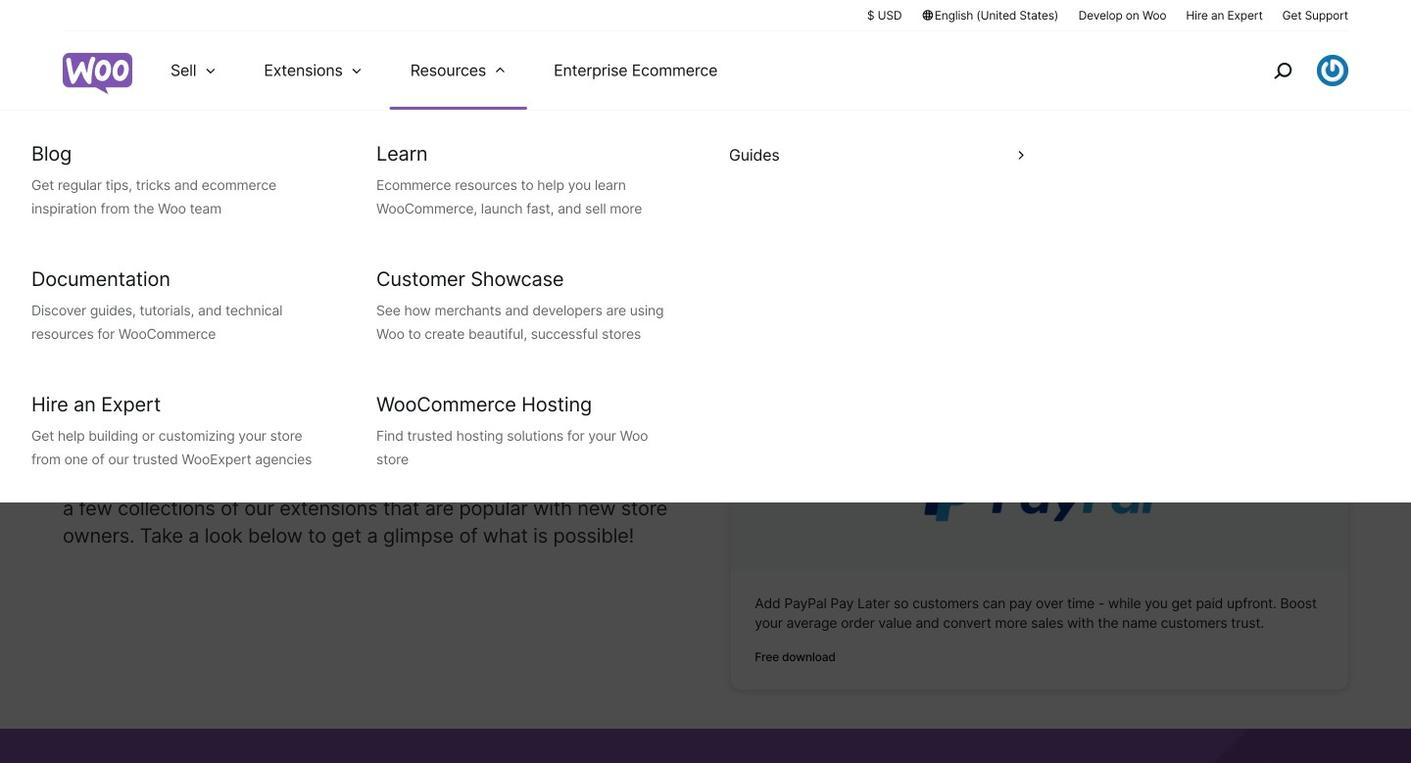 Task type: describe. For each thing, give the bounding box(es) containing it.
service navigation menu element
[[1232, 39, 1348, 102]]



Task type: locate. For each thing, give the bounding box(es) containing it.
open account menu image
[[1317, 55, 1348, 86]]

search image
[[1267, 55, 1298, 86]]



